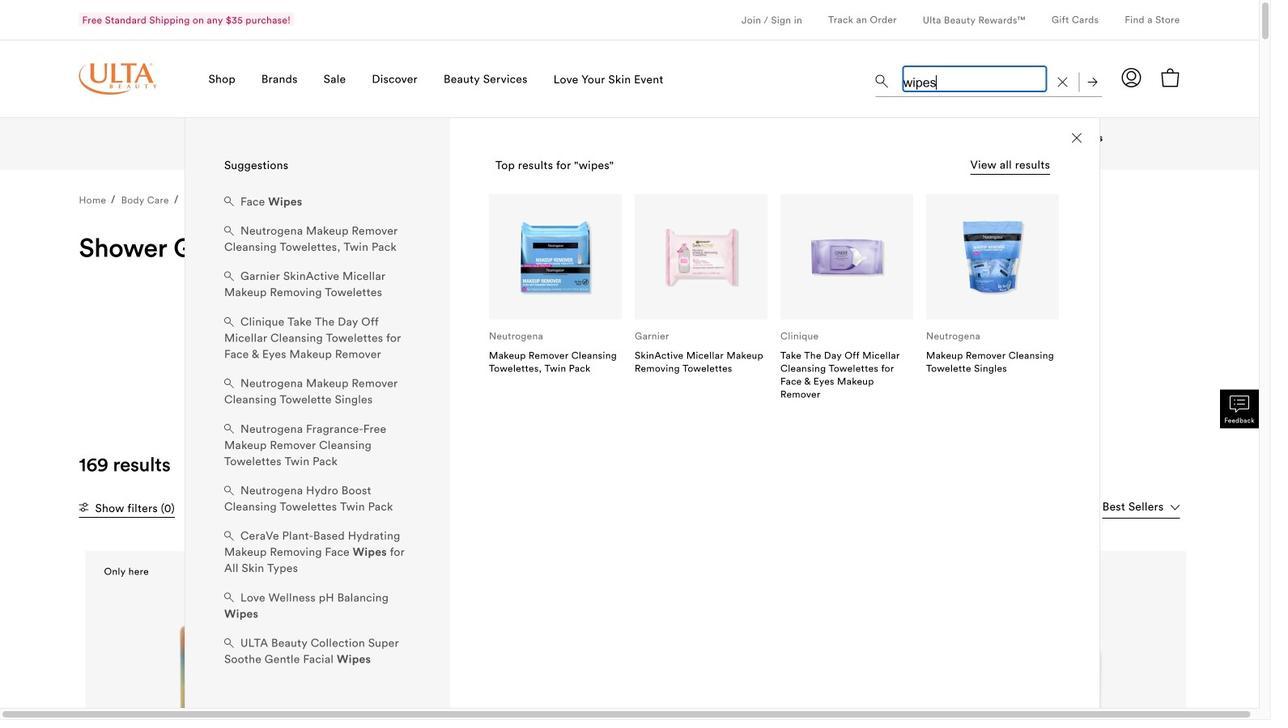 Task type: vqa. For each thing, say whether or not it's contained in the screenshot.
Skin to the bottom
no



Task type: locate. For each thing, give the bounding box(es) containing it.
submit image
[[1088, 77, 1098, 87]]

None search field
[[876, 62, 1102, 100]]

hempz limited edition tropical coconut herbal body wash image
[[948, 584, 1160, 721]]

close image
[[1072, 133, 1082, 143]]

take the day off micellar cleansing towelettes for face & eyes makeup remover image
[[807, 217, 887, 297]]

withiconright image
[[447, 240, 457, 250]]

Sort field
[[1103, 499, 1180, 519]]

makeup remover cleansing towelettes, twin pack image
[[516, 217, 595, 297]]

0 items in bag image
[[1161, 68, 1180, 87]]

clear search image
[[1058, 77, 1068, 87]]

Search products and more search field
[[902, 65, 1048, 93]]



Task type: describe. For each thing, give the bounding box(es) containing it.
none search field inside product search region
[[876, 62, 1102, 100]]

makeup remover cleansing towelette singles image
[[953, 217, 1032, 297]]

product search region
[[185, 49, 1102, 715]]

advertisement element
[[237, 280, 1022, 353]]

log in to your ulta account image
[[1122, 68, 1141, 87]]

withicon image
[[79, 503, 89, 513]]

philosophy limited edition 3-in-1 shampoo, shower gel, and bubble bath image
[[391, 584, 603, 721]]

philosophy 3-in-1 shampoo, shower gel, and bubble bath image
[[669, 584, 882, 721]]

skinactive micellar makeup removing towelettes image
[[662, 217, 741, 297]]

tree hut tropic glow sparkling gel wash image
[[112, 584, 324, 721]]



